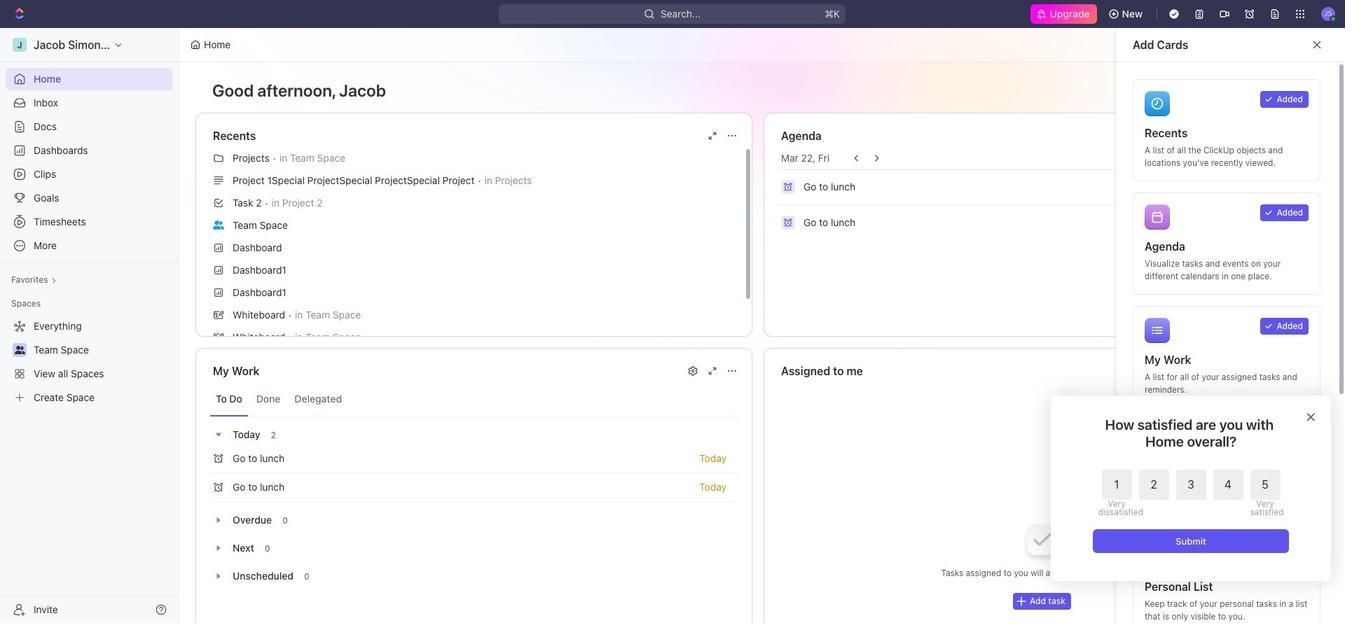Task type: describe. For each thing, give the bounding box(es) containing it.
recents image
[[1145, 91, 1171, 116]]

jacob simon's workspace, , element
[[13, 38, 27, 52]]

agenda image
[[1145, 205, 1171, 230]]

personal list image
[[1145, 545, 1171, 571]]



Task type: locate. For each thing, give the bounding box(es) containing it.
user group image
[[14, 346, 25, 355]]

sidebar navigation
[[0, 28, 182, 624]]

tree
[[6, 315, 172, 409]]

assigned to me image
[[1145, 432, 1171, 457]]

option group
[[1099, 470, 1281, 517]]

tree inside sidebar navigation
[[6, 315, 172, 409]]

dialog
[[1052, 396, 1332, 582]]

my work image
[[1145, 318, 1171, 343]]



Task type: vqa. For each thing, say whether or not it's contained in the screenshot.
Jacob Simon'S Workspace, , element
yes



